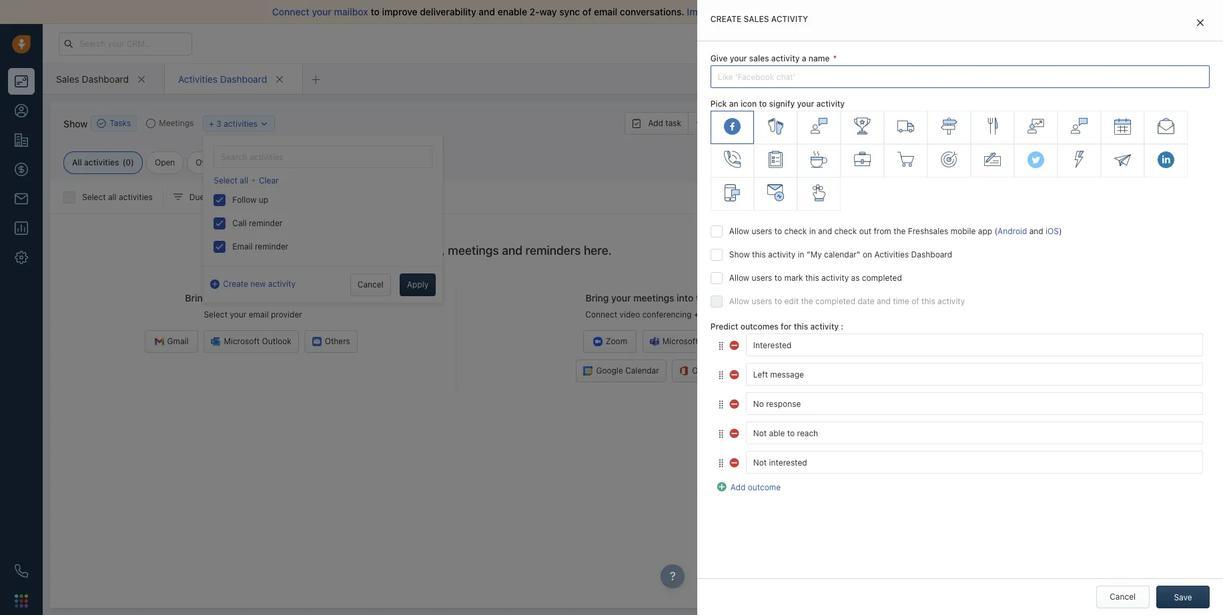 Task type: locate. For each thing, give the bounding box(es) containing it.
2 vertical spatial in
[[798, 250, 805, 260]]

2 vertical spatial activities
[[119, 192, 153, 202]]

1 horizontal spatial in
[[809, 226, 816, 236]]

activity left a
[[772, 53, 800, 63]]

1 horizontal spatial all
[[240, 176, 248, 186]]

meetings up the microsoft teams button
[[634, 293, 674, 304]]

1 horizontal spatial from
[[915, 6, 936, 17]]

activities down 0
[[119, 192, 153, 202]]

start
[[892, 6, 913, 17]]

)
[[131, 158, 134, 168], [1059, 226, 1062, 236]]

activities right 3
[[224, 118, 258, 128]]

calendar up predict
[[701, 310, 734, 320]]

0 vertical spatial have
[[858, 6, 878, 17]]

1 vertical spatial +
[[988, 169, 993, 179]]

1 horizontal spatial +
[[694, 310, 699, 320]]

4 minus filled image from the top
[[730, 427, 741, 438]]

to right mailbox in the top left of the page
[[371, 6, 380, 17]]

others button
[[305, 331, 358, 353]]

1 vertical spatial of
[[912, 297, 920, 307]]

into for meetings
[[677, 293, 694, 304]]

completed
[[249, 158, 290, 168]]

import all your sales data link
[[687, 6, 801, 17]]

cancel for apply
[[358, 280, 384, 290]]

activity up more
[[817, 99, 845, 109]]

add task button
[[625, 112, 688, 135]]

3 ui drag handle image from the top
[[717, 458, 725, 468]]

bring up "gmail"
[[185, 293, 209, 304]]

from inside tab panel
[[874, 226, 892, 236]]

select
[[214, 176, 238, 186], [82, 192, 106, 202], [204, 310, 228, 320]]

your up zoom
[[612, 293, 631, 304]]

microsoft
[[224, 337, 260, 347], [663, 337, 699, 347]]

all down all activities ( 0 )
[[108, 192, 117, 202]]

in up "my at the right top of the page
[[809, 226, 816, 236]]

0 vertical spatial all
[[719, 6, 729, 17]]

activities for 3
[[224, 118, 258, 128]]

calendar right my on the top right
[[896, 137, 934, 148]]

1 vertical spatial ui drag handle image
[[717, 429, 725, 439]]

activities
[[224, 118, 258, 128], [84, 158, 119, 168], [119, 192, 153, 202]]

video inside bring your meetings into the crm connect video conferencing + calendar
[[620, 310, 640, 320]]

add for add task
[[648, 118, 663, 128]]

this
[[752, 250, 766, 260], [806, 273, 819, 283], [922, 297, 936, 307], [794, 322, 808, 332]]

Search your CRM... text field
[[59, 32, 192, 55]]

calendar up android link
[[995, 169, 1028, 179]]

microsoft for meetings
[[663, 337, 699, 347]]

the right edit
[[801, 297, 813, 307]]

don't right 'you'
[[1013, 570, 1032, 580]]

add task
[[648, 118, 682, 128]]

all for select all
[[240, 176, 248, 186]]

2 users from the top
[[752, 273, 773, 283]]

mobile
[[951, 226, 976, 236]]

activities for all
[[119, 192, 153, 202]]

1 vertical spatial calendar
[[995, 169, 1028, 179]]

+ up app
[[988, 169, 993, 179]]

activities inside 'link'
[[224, 118, 258, 128]]

you
[[996, 570, 1010, 580]]

cancel button left save
[[1096, 586, 1150, 609]]

bring up zoom button
[[586, 293, 609, 304]]

1 horizontal spatial cancel
[[1110, 592, 1136, 602]]

tab panel
[[697, 0, 1224, 615]]

1 into from the left
[[264, 293, 281, 304]]

18:00
[[880, 267, 901, 277]]

reminder down "call reminder"
[[255, 242, 289, 252]]

phone element
[[8, 558, 35, 585]]

reminder
[[249, 218, 283, 228], [255, 242, 289, 252]]

3 allow from the top
[[729, 297, 750, 307]]

+ inside bring your meetings into the crm connect video conferencing + calendar
[[694, 310, 699, 320]]

3
[[216, 118, 221, 128]]

1 users from the top
[[752, 226, 773, 236]]

select inside bring your emails into the crm select your email provider
[[204, 310, 228, 320]]

minus filled image right office
[[730, 368, 741, 379]]

allow users to check in and check out from the freshsales mobile app ( android and ios )
[[729, 226, 1062, 236]]

2 vertical spatial (
[[995, 226, 998, 236]]

users for check
[[752, 226, 773, 236]]

2 horizontal spatial +
[[988, 169, 993, 179]]

goals
[[829, 161, 850, 171]]

1 horizontal spatial cancel button
[[1096, 586, 1150, 609]]

dashboard up '+ 3 activities' 'link'
[[220, 73, 267, 84]]

2 vertical spatial users
[[752, 297, 773, 307]]

minus filled image
[[730, 339, 741, 350], [730, 368, 741, 379], [730, 398, 741, 408], [730, 427, 741, 438]]

office 365 button
[[672, 360, 740, 383]]

conferencing up mobile
[[935, 169, 985, 179]]

2 into from the left
[[677, 293, 694, 304]]

edit
[[785, 297, 799, 307]]

view activity goals link
[[765, 160, 850, 172]]

2 microsoft from the left
[[663, 337, 699, 347]]

1 vertical spatial reminder
[[255, 242, 289, 252]]

activities up 18:00
[[875, 250, 909, 260]]

0 vertical spatial cancel button
[[350, 274, 391, 296]]

1 horizontal spatial video
[[911, 169, 932, 179]]

crm up provider
[[300, 293, 321, 304]]

1 horizontal spatial (
[[254, 192, 257, 202]]

+ 3 activities
[[209, 118, 258, 128]]

ui drag handle image right office
[[717, 370, 725, 380]]

deliverability
[[420, 6, 476, 17]]

freshworks switcher image
[[15, 595, 28, 608]]

the
[[894, 226, 906, 236], [283, 293, 298, 304], [696, 293, 711, 304], [801, 297, 813, 307]]

2 minus filled image from the top
[[730, 368, 741, 379]]

0 horizontal spatial dashboard
[[82, 73, 129, 84]]

1 vertical spatial users
[[752, 273, 773, 283]]

1 ui drag handle image from the top
[[717, 370, 725, 380]]

crm inside bring your meetings into the crm connect video conferencing + calendar
[[713, 293, 734, 304]]

connect up zoom button
[[586, 310, 617, 320]]

) right android in the right top of the page
[[1059, 226, 1062, 236]]

1 horizontal spatial of
[[912, 297, 920, 307]]

0 horizontal spatial microsoft
[[224, 337, 260, 347]]

0 horizontal spatial don't
[[832, 6, 855, 17]]

your
[[312, 6, 332, 17], [731, 6, 751, 17], [730, 53, 747, 63], [797, 99, 815, 109], [327, 244, 352, 258], [211, 293, 231, 304], [612, 293, 631, 304], [230, 310, 247, 320]]

reminder down up
[[249, 218, 283, 228]]

2 crm from the left
[[713, 293, 734, 304]]

0 horizontal spatial (
[[122, 158, 126, 168]]

have up your on the right top of page
[[858, 6, 878, 17]]

my calendar
[[880, 137, 934, 148]]

1 vertical spatial today
[[880, 220, 903, 230]]

1 crm from the left
[[300, 293, 321, 304]]

find your upcoming tasks, meetings and reminders here.
[[301, 244, 612, 258]]

minus filled image
[[730, 456, 741, 467]]

:
[[841, 322, 844, 332]]

None text field
[[746, 334, 1203, 357], [746, 393, 1203, 415], [746, 334, 1203, 357], [746, 393, 1203, 415]]

0 horizontal spatial of
[[583, 6, 592, 17]]

1 horizontal spatial calendar
[[896, 137, 934, 148]]

into for emails
[[264, 293, 281, 304]]

1 vertical spatial cancel
[[1110, 592, 1136, 602]]

minus filled image up minus filled image
[[730, 427, 741, 438]]

add down icon
[[738, 118, 753, 128]]

ui drag handle image up plus filled icon
[[717, 429, 725, 439]]

dashboard for sales dashboard
[[82, 73, 129, 84]]

1 vertical spatial don't
[[1013, 570, 1032, 580]]

1 bring from the left
[[185, 293, 209, 304]]

for
[[781, 322, 792, 332]]

0 horizontal spatial show
[[63, 118, 88, 129]]

0 vertical spatial connect
[[272, 6, 310, 17]]

have left any
[[1035, 570, 1052, 580]]

1 horizontal spatial meetings
[[634, 293, 674, 304]]

0 horizontal spatial email
[[249, 310, 269, 320]]

meetings right tasks,
[[448, 244, 499, 258]]

select all activities
[[82, 192, 153, 202]]

connect for connect video conferencing + calendar
[[877, 169, 909, 179]]

select down all activities ( 0 )
[[82, 192, 106, 202]]

reminder for email reminder
[[255, 242, 289, 252]]

outcomes
[[741, 322, 779, 332]]

) left open on the left top
[[131, 158, 134, 168]]

activity left :
[[811, 322, 839, 332]]

microsoft left teams
[[663, 337, 699, 347]]

0 vertical spatial conferencing
[[935, 169, 985, 179]]

activities right all
[[84, 158, 119, 168]]

cancel down upcoming
[[358, 280, 384, 290]]

2 ui drag handle image from the top
[[717, 400, 725, 410]]

activities dashboard
[[178, 73, 267, 84]]

ui drag handle image
[[717, 341, 725, 351], [717, 429, 725, 439]]

date
[[858, 297, 875, 307]]

tasks
[[110, 118, 131, 128]]

from right out
[[874, 226, 892, 236]]

2 horizontal spatial dashboard
[[912, 250, 953, 260]]

to left mark
[[775, 273, 782, 283]]

0 horizontal spatial check
[[785, 226, 807, 236]]

2 vertical spatial select
[[204, 310, 228, 320]]

in for "my
[[798, 250, 805, 260]]

users
[[752, 226, 773, 236], [752, 273, 773, 283], [752, 297, 773, 307]]

ui drag handle image
[[717, 370, 725, 380], [717, 400, 725, 410], [717, 458, 725, 468]]

crm inside bring your emails into the crm select your email provider
[[300, 293, 321, 304]]

into down create new activity at the top left of page
[[264, 293, 281, 304]]

into up the microsoft teams button
[[677, 293, 694, 304]]

of right time at the right top
[[912, 297, 920, 307]]

21
[[920, 39, 928, 47]]

video down my calendar at top right
[[911, 169, 932, 179]]

crm for bring your meetings into the crm
[[713, 293, 734, 304]]

0 horizontal spatial from
[[874, 226, 892, 236]]

email reminder
[[232, 242, 289, 252]]

2 bring from the left
[[586, 293, 609, 304]]

any
[[1055, 570, 1068, 580]]

connect down my on the top right
[[877, 169, 909, 179]]

bring inside bring your meetings into the crm connect video conferencing + calendar
[[586, 293, 609, 304]]

dashboard for activities dashboard
[[220, 73, 267, 84]]

add
[[648, 118, 663, 128], [738, 118, 753, 128], [731, 483, 746, 493]]

google
[[596, 366, 623, 376]]

( left up
[[254, 192, 257, 202]]

1 horizontal spatial bring
[[586, 293, 609, 304]]

1 vertical spatial from
[[874, 226, 892, 236]]

my
[[880, 137, 893, 148]]

1 horizontal spatial completed
[[862, 273, 902, 283]]

None text field
[[746, 363, 1203, 386], [746, 422, 1203, 445], [746, 452, 1203, 474], [746, 363, 1203, 386], [746, 422, 1203, 445], [746, 452, 1203, 474]]

icon
[[741, 99, 757, 109]]

sales down create sales activity
[[749, 53, 769, 63]]

today
[[229, 192, 252, 202], [880, 220, 903, 230]]

0 vertical spatial from
[[915, 6, 936, 17]]

don't right you
[[832, 6, 855, 17]]

check up "my at the right top of the page
[[785, 226, 807, 236]]

scratch.
[[939, 6, 975, 17]]

1 vertical spatial completed
[[816, 297, 856, 307]]

and left the reminders
[[502, 244, 523, 258]]

connect inside bring your meetings into the crm connect video conferencing + calendar
[[586, 310, 617, 320]]

1 vertical spatial email
[[249, 310, 269, 320]]

due date:
[[189, 192, 226, 202]]

0 horizontal spatial calendar
[[701, 310, 734, 320]]

ui drag handle image down predict
[[717, 341, 725, 351]]

activity right view
[[798, 161, 827, 171]]

1 vertical spatial meetings
[[634, 293, 674, 304]]

configure
[[1015, 104, 1052, 114]]

0 horizontal spatial crm
[[300, 293, 321, 304]]

your right find
[[327, 244, 352, 258]]

1 horizontal spatial crm
[[713, 293, 734, 304]]

dashboard down freshsales
[[912, 250, 953, 260]]

activity left you
[[772, 14, 808, 24]]

today down 'select all' link
[[229, 192, 252, 202]]

time
[[893, 297, 910, 307]]

select for select all
[[214, 176, 238, 186]]

users for edit
[[752, 297, 773, 307]]

0 vertical spatial allow
[[729, 226, 750, 236]]

0 vertical spatial users
[[752, 226, 773, 236]]

1 vertical spatial allow
[[729, 273, 750, 283]]

1 horizontal spatial into
[[677, 293, 694, 304]]

1 horizontal spatial don't
[[1013, 570, 1032, 580]]

+ up microsoft teams
[[694, 310, 699, 320]]

1 minus filled image from the top
[[730, 339, 741, 350]]

add left "task"
[[648, 118, 663, 128]]

2 vertical spatial allow
[[729, 297, 750, 307]]

minus filled image down predict
[[730, 339, 741, 350]]

0 horizontal spatial +
[[209, 118, 214, 128]]

video
[[911, 169, 932, 179], [620, 310, 640, 320]]

connect left mailbox in the top left of the page
[[272, 6, 310, 17]]

0 vertical spatial reminder
[[249, 218, 283, 228]]

1 vertical spatial video
[[620, 310, 640, 320]]

crm
[[300, 293, 321, 304], [713, 293, 734, 304]]

1 horizontal spatial show
[[729, 250, 750, 260]]

2 vertical spatial +
[[694, 310, 699, 320]]

this right for
[[794, 322, 808, 332]]

dialog
[[697, 0, 1224, 615]]

email down emails
[[249, 310, 269, 320]]

the inside bring your emails into the crm select your email provider
[[283, 293, 298, 304]]

0 horizontal spatial into
[[264, 293, 281, 304]]

add right plus filled icon
[[731, 483, 746, 493]]

0 horizontal spatial cancel button
[[350, 274, 391, 296]]

0 horizontal spatial connect
[[272, 6, 310, 17]]

conferencing up the microsoft teams button
[[643, 310, 692, 320]]

show for show this activity in "my calendar" on activities dashboard
[[729, 250, 750, 260]]

2 allow from the top
[[729, 273, 750, 283]]

activity inside "link"
[[798, 161, 827, 171]]

google calendar button
[[576, 360, 667, 383]]

the up provider
[[283, 293, 298, 304]]

1 vertical spatial select
[[82, 192, 106, 202]]

2 horizontal spatial connect
[[877, 169, 909, 179]]

16
[[274, 192, 283, 202]]

add for add outcome
[[731, 483, 746, 493]]

dialog containing create sales activity
[[697, 0, 1224, 615]]

ui drag handle image down 365
[[717, 400, 725, 410]]

microsoft left outlook
[[224, 337, 260, 347]]

0 horizontal spatial have
[[858, 6, 878, 17]]

all
[[719, 6, 729, 17], [240, 176, 248, 186], [108, 192, 117, 202]]

all
[[72, 158, 82, 168]]

video up zoom
[[620, 310, 640, 320]]

conversations.
[[620, 6, 685, 17]]

1 vertical spatial )
[[1059, 226, 1062, 236]]

allow
[[729, 226, 750, 236], [729, 273, 750, 283], [729, 297, 750, 307]]

0 horizontal spatial meetings
[[448, 244, 499, 258]]

1 vertical spatial connect
[[877, 169, 909, 179]]

all right import
[[719, 6, 729, 17]]

0 vertical spatial calendar
[[896, 137, 934, 148]]

select up date:
[[214, 176, 238, 186]]

create new activity
[[223, 279, 296, 289]]

into inside bring your meetings into the crm connect video conferencing + calendar
[[677, 293, 694, 304]]

crm up predict
[[713, 293, 734, 304]]

meetings inside bring your meetings into the crm connect video conferencing + calendar
[[634, 293, 674, 304]]

explore plans
[[971, 38, 1023, 48]]

0 vertical spatial cancel
[[358, 280, 384, 290]]

0 horizontal spatial in
[[798, 250, 805, 260]]

activity
[[772, 14, 808, 24], [772, 53, 800, 63], [817, 99, 845, 109], [798, 161, 827, 171], [768, 250, 796, 260], [822, 273, 849, 283], [268, 279, 296, 289], [938, 297, 965, 307], [811, 322, 839, 332]]

0 horizontal spatial cancel
[[358, 280, 384, 290]]

teams
[[701, 337, 725, 347]]

calendar
[[896, 137, 934, 148], [995, 169, 1028, 179], [701, 310, 734, 320]]

2 ui drag handle image from the top
[[717, 429, 725, 439]]

email right sync
[[594, 6, 618, 17]]

0 horizontal spatial video
[[620, 310, 640, 320]]

completed up :
[[816, 297, 856, 307]]

add outcome
[[731, 483, 781, 493]]

minus filled image down 365
[[730, 398, 741, 408]]

completed right "as"
[[862, 273, 902, 283]]

activity right time at the right top
[[938, 297, 965, 307]]

email
[[232, 242, 253, 252]]

the up microsoft teams
[[696, 293, 711, 304]]

1 horizontal spatial dashboard
[[220, 73, 267, 84]]

email inside bring your emails into the crm select your email provider
[[249, 310, 269, 320]]

in left "my at the right top of the page
[[798, 250, 805, 260]]

so
[[801, 6, 811, 17]]

1 horizontal spatial connect
[[586, 310, 617, 320]]

cancel button
[[350, 274, 391, 296], [1096, 586, 1150, 609]]

from right start
[[915, 6, 936, 17]]

1 allow from the top
[[729, 226, 750, 236]]

more
[[807, 118, 826, 128]]

into inside bring your emails into the crm select your email provider
[[264, 293, 281, 304]]

cancel button down upcoming
[[350, 274, 391, 296]]

0 vertical spatial today
[[229, 192, 252, 202]]

bring inside bring your emails into the crm select your email provider
[[185, 293, 209, 304]]

completed
[[862, 273, 902, 283], [816, 297, 856, 307]]

0 vertical spatial don't
[[832, 6, 855, 17]]

0 horizontal spatial activities
[[178, 73, 218, 84]]

1 vertical spatial cancel button
[[1096, 586, 1150, 609]]

0 horizontal spatial conferencing
[[643, 310, 692, 320]]

microsoft outlook button
[[204, 331, 299, 353]]

today right out
[[880, 220, 903, 230]]

of
[[583, 6, 592, 17], [912, 297, 920, 307]]

bring your meetings into the crm connect video conferencing + calendar
[[586, 293, 734, 320]]

microsoft for emails
[[224, 337, 260, 347]]

0 horizontal spatial today
[[229, 192, 252, 202]]

2 check from the left
[[835, 226, 857, 236]]

ui drag handle image for minus filled image
[[717, 458, 725, 468]]

in left the 21
[[911, 39, 918, 47]]

select inside 'select all' link
[[214, 176, 238, 186]]

today ( nov 16
[[229, 192, 283, 202]]

the inside bring your meetings into the crm connect video conferencing + calendar
[[696, 293, 711, 304]]

1 microsoft from the left
[[224, 337, 260, 347]]

your down create
[[211, 293, 231, 304]]

2 horizontal spatial in
[[911, 39, 918, 47]]

here.
[[584, 244, 612, 258]]

1 horizontal spatial activities
[[875, 250, 909, 260]]

your right import
[[731, 6, 751, 17]]

outlook
[[262, 337, 292, 347]]

1 ui drag handle image from the top
[[717, 341, 725, 351]]

3 users from the top
[[752, 297, 773, 307]]

cancel left save
[[1110, 592, 1136, 602]]

1 horizontal spatial today
[[880, 220, 903, 230]]

crm for bring your emails into the crm
[[300, 293, 321, 304]]

1 check from the left
[[785, 226, 807, 236]]

in
[[911, 39, 918, 47], [809, 226, 816, 236], [798, 250, 805, 260]]

and left ios on the top right of the page
[[1030, 226, 1044, 236]]

select down create
[[204, 310, 228, 320]]

conferencing inside bring your meetings into the crm connect video conferencing + calendar
[[643, 310, 692, 320]]

0 vertical spatial select
[[214, 176, 238, 186]]



Task type: vqa. For each thing, say whether or not it's contained in the screenshot.
bottom the and
no



Task type: describe. For each thing, give the bounding box(es) containing it.
0 vertical spatial activities
[[178, 73, 218, 84]]

0 vertical spatial video
[[911, 169, 932, 179]]

days
[[930, 39, 946, 47]]

create
[[711, 14, 742, 24]]

your left mailbox in the top left of the page
[[312, 6, 332, 17]]

gmail button
[[145, 331, 198, 353]]

explore
[[971, 38, 1000, 48]]

mailbox
[[334, 6, 368, 17]]

microsoft teams
[[663, 337, 725, 347]]

0 vertical spatial )
[[131, 158, 134, 168]]

all activities ( 0 )
[[72, 158, 134, 168]]

activity left "as"
[[822, 273, 849, 283]]

in for 21
[[911, 39, 918, 47]]

nov
[[257, 192, 272, 202]]

overdue
[[196, 158, 228, 168]]

2 horizontal spatial calendar
[[995, 169, 1028, 179]]

calendar inside bring your meetings into the crm connect video conferencing + calendar
[[701, 310, 734, 320]]

reminders
[[526, 244, 581, 258]]

clear
[[259, 176, 279, 186]]

enable
[[498, 6, 527, 17]]

1 vertical spatial activities
[[84, 158, 119, 168]]

0 horizontal spatial completed
[[816, 297, 856, 307]]

cancel button for apply
[[350, 274, 391, 296]]

save button
[[1157, 586, 1210, 609]]

today for today ( nov 16
[[229, 192, 252, 202]]

tasks,
[[412, 244, 445, 258]]

on
[[863, 250, 872, 260]]

"my
[[807, 250, 822, 260]]

reminder for call reminder
[[249, 218, 283, 228]]

0 vertical spatial meetings
[[448, 244, 499, 258]]

cancel for save
[[1110, 592, 1136, 602]]

bring for bring your meetings into the crm
[[586, 293, 609, 304]]

ui drag handle image for 2nd minus filled icon
[[717, 370, 725, 380]]

trial
[[877, 39, 890, 47]]

meetings
[[159, 118, 194, 128]]

0
[[126, 158, 131, 168]]

add meeting button
[[714, 112, 793, 135]]

2 horizontal spatial (
[[995, 226, 998, 236]]

plans
[[1002, 38, 1023, 48]]

gmail
[[167, 337, 189, 347]]

calendar"
[[824, 250, 861, 260]]

0 vertical spatial of
[[583, 6, 592, 17]]

apply
[[407, 280, 429, 290]]

1 vertical spatial (
[[254, 192, 257, 202]]

apply button
[[400, 274, 436, 296]]

upcoming
[[355, 244, 410, 258]]

allow users to mark this activity as completed
[[729, 273, 902, 283]]

allow for allow users to check in and check out from the freshsales mobile app ( android and ios )
[[729, 226, 750, 236]]

today for today
[[880, 220, 903, 230]]

up
[[259, 195, 268, 205]]

activity up mark
[[768, 250, 796, 260]]

configure widgets button
[[995, 101, 1091, 117]]

open
[[155, 158, 175, 168]]

connect for connect your mailbox to improve deliverability and enable 2-way sync of email conversations. import all your sales data so you don't have to start from scratch.
[[272, 6, 310, 17]]

view activity goals
[[777, 161, 850, 171]]

due
[[189, 192, 204, 202]]

follow up
[[232, 195, 268, 205]]

users for mark
[[752, 273, 773, 283]]

and up "my at the right top of the page
[[818, 226, 832, 236]]

all for select all activities
[[108, 192, 117, 202]]

show this activity in "my calendar" on activities dashboard
[[729, 250, 953, 260]]

this right time at the right top
[[922, 297, 936, 307]]

widgets
[[1054, 104, 1084, 114]]

sales left the data
[[753, 6, 776, 17]]

the for emails
[[283, 293, 298, 304]]

bring for bring your emails into the crm
[[185, 293, 209, 304]]

sales right 'create'
[[744, 14, 769, 24]]

links.
[[1070, 570, 1090, 580]]

name
[[809, 53, 830, 63]]

google calendar
[[596, 366, 659, 376]]

21:00
[[880, 388, 901, 398]]

1 vertical spatial activities
[[875, 250, 909, 260]]

pick
[[711, 99, 727, 109]]

connect your mailbox to improve deliverability and enable 2-way sync of email conversations. import all your sales data so you don't have to start from scratch.
[[272, 6, 975, 17]]

show for show
[[63, 118, 88, 129]]

give your sales activity a name
[[711, 53, 830, 63]]

as
[[851, 273, 860, 283]]

ends
[[892, 39, 909, 47]]

1 horizontal spatial )
[[1059, 226, 1062, 236]]

3 minus filled image from the top
[[730, 398, 741, 408]]

add for add meeting
[[738, 118, 753, 128]]

sales
[[56, 73, 79, 84]]

Search activities text field
[[214, 146, 433, 168]]

provider
[[271, 310, 302, 320]]

2-
[[530, 6, 540, 17]]

configure widgets
[[1015, 104, 1084, 114]]

the for meetings
[[696, 293, 711, 304]]

1 horizontal spatial conferencing
[[935, 169, 985, 179]]

ui drag handle image for second minus filled icon from the bottom of the page
[[717, 400, 725, 410]]

to left start
[[881, 6, 890, 17]]

+ 3 activities link
[[209, 117, 269, 130]]

tab panel containing create sales activity
[[697, 0, 1224, 615]]

predict
[[711, 322, 739, 332]]

your
[[858, 39, 875, 47]]

1 horizontal spatial have
[[1035, 570, 1052, 580]]

allow users to edit the completed date and time of this activity
[[729, 297, 965, 307]]

plus filled image
[[717, 481, 728, 492]]

add outcome link
[[717, 481, 781, 493]]

your right give
[[730, 53, 747, 63]]

select all link
[[214, 175, 248, 186]]

to up allow users to mark this activity as completed
[[775, 226, 782, 236]]

your up more
[[797, 99, 815, 109]]

view
[[777, 161, 796, 171]]

1 vertical spatial in
[[809, 226, 816, 236]]

+ inside 'link'
[[209, 118, 214, 128]]

freshsales
[[908, 226, 949, 236]]

connect video conferencing + calendar
[[877, 169, 1028, 179]]

1 horizontal spatial email
[[594, 6, 618, 17]]

microsoft teams button
[[643, 331, 733, 353]]

activity right new
[[268, 279, 296, 289]]

ui drag handle image for first minus filled icon from the top
[[717, 341, 725, 351]]

0 vertical spatial completed
[[862, 273, 902, 283]]

date:
[[207, 192, 226, 202]]

your down emails
[[230, 310, 247, 320]]

+ 3 activities button
[[203, 115, 275, 131]]

email image
[[1091, 38, 1101, 49]]

Give your sales activity a name text field
[[711, 66, 1210, 88]]

a
[[802, 53, 807, 63]]

your trial ends in 21 days
[[858, 39, 946, 47]]

save
[[1174, 593, 1193, 603]]

ui drag handle image for first minus filled icon from the bottom
[[717, 429, 725, 439]]

microsoft outlook
[[224, 337, 292, 347]]

the for to
[[801, 297, 813, 307]]

this left "my at the right top of the page
[[752, 250, 766, 260]]

the left freshsales
[[894, 226, 906, 236]]

and left time at the right top
[[877, 297, 891, 307]]

0 vertical spatial (
[[122, 158, 126, 168]]

you
[[814, 6, 830, 17]]

this right mark
[[806, 273, 819, 283]]

cancel button for save
[[1096, 586, 1150, 609]]

outcome
[[748, 483, 781, 493]]

23:00
[[880, 468, 902, 478]]

allow for allow users to mark this activity as completed
[[729, 273, 750, 283]]

import
[[687, 6, 716, 17]]

2 horizontal spatial all
[[719, 6, 729, 17]]

your inside bring your meetings into the crm connect video conferencing + calendar
[[612, 293, 631, 304]]

phone image
[[15, 565, 28, 578]]

bring your emails into the crm select your email provider
[[185, 293, 321, 320]]

pick an icon to signify your activity
[[711, 99, 845, 109]]

find
[[301, 244, 324, 258]]

select for select all activities
[[82, 192, 106, 202]]

connect your mailbox link
[[272, 6, 371, 17]]

out
[[859, 226, 872, 236]]

app
[[978, 226, 993, 236]]

zoom button
[[584, 331, 637, 353]]

ios
[[1046, 226, 1059, 236]]

to right icon
[[759, 99, 767, 109]]

allow for allow users to edit the completed date and time of this activity
[[729, 297, 750, 307]]

down image
[[260, 119, 269, 128]]

to left edit
[[775, 297, 782, 307]]

and left enable in the top of the page
[[479, 6, 495, 17]]



